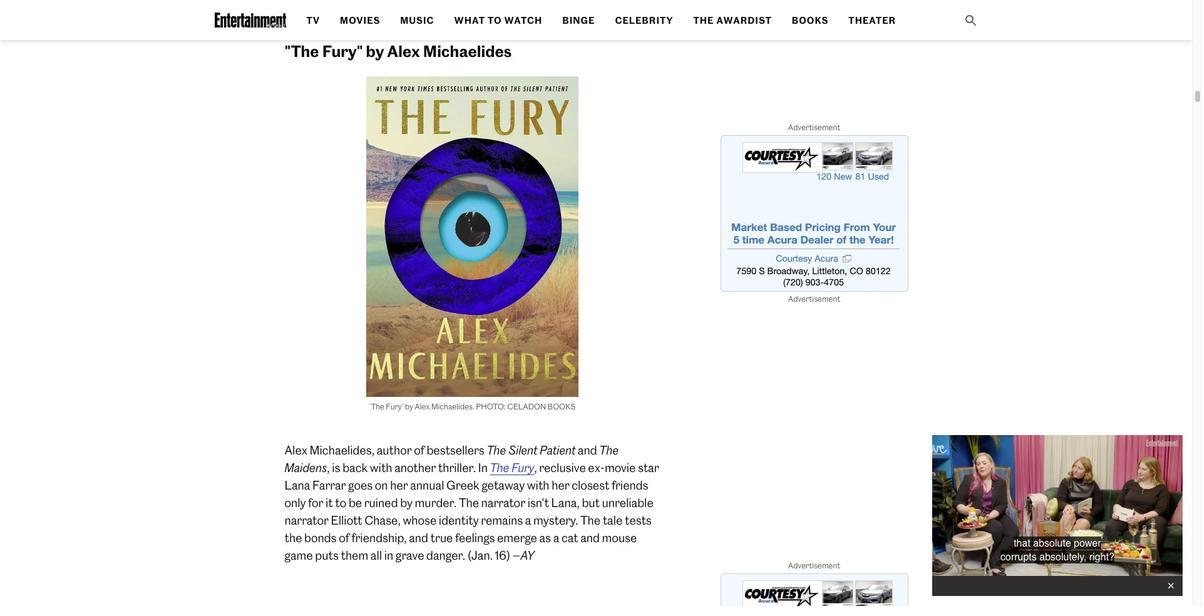 Task type: locate. For each thing, give the bounding box(es) containing it.
0 horizontal spatial of
[[339, 531, 349, 545]]

, down silent
[[534, 461, 537, 475]]

,
[[327, 461, 330, 475], [534, 461, 537, 475]]

the down the greek
[[459, 496, 479, 510]]

0 vertical spatial alex
[[387, 42, 420, 60]]

2 , from the left
[[534, 461, 537, 475]]

fury"
[[322, 42, 363, 60]]

by for fury"
[[366, 42, 384, 60]]

0 vertical spatial a
[[525, 513, 531, 528]]

0 horizontal spatial with
[[370, 461, 392, 475]]

closest
[[572, 478, 609, 493]]

1 vertical spatial with
[[527, 478, 550, 493]]

2 vertical spatial by
[[400, 496, 413, 510]]

her
[[390, 478, 408, 493], [552, 478, 570, 493]]

ruined
[[364, 496, 398, 510]]

the awardist
[[693, 15, 772, 26]]

binge link
[[563, 15, 595, 26]]

murder.
[[415, 496, 457, 510]]

and right cat
[[581, 531, 600, 545]]

books
[[792, 15, 829, 26], [548, 402, 576, 411]]

(jan.
[[468, 548, 493, 563]]

by up whose on the left of page
[[400, 496, 413, 510]]

chase,
[[365, 513, 401, 528]]

1 horizontal spatial ,
[[534, 461, 537, 475]]

narrator down getaway
[[481, 496, 525, 510]]

by
[[366, 42, 384, 60], [405, 402, 413, 411], [400, 496, 413, 510]]

1 horizontal spatial of
[[414, 443, 424, 457]]

0 vertical spatial by
[[366, 42, 384, 60]]

patient
[[540, 443, 576, 457]]

0 horizontal spatial a
[[525, 513, 531, 528]]

bestsellers
[[427, 443, 485, 457]]

, for reclusive
[[534, 461, 537, 475]]

1 vertical spatial alex
[[415, 402, 430, 411]]

lana,
[[551, 496, 580, 510]]

the awardist link
[[693, 15, 772, 26]]

alex for michaelides
[[387, 42, 420, 60]]

0 horizontal spatial her
[[390, 478, 408, 493]]

celadon books
[[507, 402, 576, 411]]

0 vertical spatial narrator
[[481, 496, 525, 510]]

alex down music link
[[387, 42, 420, 60]]

alex up maidens
[[285, 443, 307, 457]]

michaelides
[[423, 42, 512, 60]]

a down isn't
[[525, 513, 531, 528]]

narrator
[[481, 496, 525, 510], [285, 513, 329, 528]]

to
[[488, 15, 502, 26]]

, left the is at the left of page
[[327, 461, 330, 475]]

author
[[377, 443, 412, 457]]

her right on
[[390, 478, 408, 493]]

1 horizontal spatial a
[[553, 531, 559, 545]]

another
[[395, 461, 436, 475]]

0 horizontal spatial ,
[[327, 461, 330, 475]]

'the fury' by alex michaelides image
[[322, 76, 623, 397]]

with
[[370, 461, 392, 475], [527, 478, 550, 493]]

of down elliott
[[339, 531, 349, 545]]

1 vertical spatial books
[[548, 402, 576, 411]]

emerge
[[497, 531, 537, 545]]

and
[[578, 443, 597, 457], [409, 531, 428, 545], [581, 531, 600, 545]]

celebrity
[[615, 15, 673, 26]]

by right fury'
[[405, 402, 413, 411]]

1 horizontal spatial her
[[552, 478, 570, 493]]

"the
[[285, 42, 319, 60]]

1 vertical spatial advertisement region
[[720, 574, 908, 606]]

, inside , reclusive ex-movie star lana farrar goes on her annual greek getaway with her closest friends only for it to be ruined by murder. the narrator isn't lana, but unreliable narrator elliott chase, whose identity remains a mystery. the tale tests the bonds of friendship, and true feelings emerge as a cat and mouse game puts them all in grave danger. (jan. 16) —
[[534, 461, 537, 475]]

home image
[[214, 13, 286, 28]]

friendship,
[[352, 531, 407, 545]]

theater
[[849, 15, 896, 26]]

1 horizontal spatial narrator
[[481, 496, 525, 510]]

0 horizontal spatial narrator
[[285, 513, 329, 528]]

only
[[285, 496, 306, 510]]

and down whose on the left of page
[[409, 531, 428, 545]]

, is back with another thriller. in the fury
[[327, 461, 534, 475]]

her down reclusive
[[552, 478, 570, 493]]

of
[[414, 443, 424, 457], [339, 531, 349, 545]]

2 her from the left
[[552, 478, 570, 493]]

elliott
[[331, 513, 362, 528]]

of up another
[[414, 443, 424, 457]]

silent
[[509, 443, 537, 457]]

movies link
[[340, 15, 380, 26]]

by for fury'
[[405, 402, 413, 411]]

a
[[525, 513, 531, 528], [553, 531, 559, 545]]

1 vertical spatial of
[[339, 531, 349, 545]]

alex michaelides, author of bestsellers the silent patient and
[[285, 443, 599, 457]]

search image
[[963, 13, 978, 28]]

by right fury"
[[366, 42, 384, 60]]

thriller.
[[438, 461, 476, 475]]

of inside , reclusive ex-movie star lana farrar goes on her annual greek getaway with her closest friends only for it to be ruined by murder. the narrator isn't lana, but unreliable narrator elliott chase, whose identity remains a mystery. the tale tests the bonds of friendship, and true feelings emerge as a cat and mouse game puts them all in grave danger. (jan. 16) —
[[339, 531, 349, 545]]

remains
[[481, 513, 523, 528]]

advertisement region
[[720, 135, 908, 292], [720, 574, 908, 606]]

music
[[400, 15, 434, 26]]

narrator down for
[[285, 513, 329, 528]]

with up isn't
[[527, 478, 550, 493]]

1 advertisement region from the top
[[720, 135, 908, 292]]

1 horizontal spatial with
[[527, 478, 550, 493]]

grave
[[396, 548, 424, 563]]

0 horizontal spatial books
[[548, 402, 576, 411]]

"the fury" by alex michaelides
[[285, 42, 512, 60]]

0 vertical spatial with
[[370, 461, 392, 475]]

0 vertical spatial of
[[414, 443, 424, 457]]

danger.
[[426, 548, 465, 563]]

a right as
[[553, 531, 559, 545]]

1 her from the left
[[390, 478, 408, 493]]

the
[[693, 15, 714, 26], [487, 443, 506, 457], [599, 443, 619, 457], [490, 461, 509, 475], [459, 496, 479, 510], [581, 513, 601, 528]]

alex right fury'
[[415, 402, 430, 411]]

in
[[478, 461, 488, 475]]

0 vertical spatial advertisement region
[[720, 135, 908, 292]]

in
[[384, 548, 393, 563]]

1 , from the left
[[327, 461, 330, 475]]

to
[[335, 496, 346, 510]]

maidens
[[285, 461, 327, 475]]

the fury link
[[490, 461, 534, 475]]

books left theater link
[[792, 15, 829, 26]]

the up movie
[[599, 443, 619, 457]]

reclusive
[[539, 461, 586, 475]]

celebrity link
[[615, 15, 673, 26]]

1 vertical spatial by
[[405, 402, 413, 411]]

0 vertical spatial books
[[792, 15, 829, 26]]

as
[[539, 531, 551, 545]]

books link
[[792, 15, 829, 26]]

game
[[285, 548, 313, 563]]

with up on
[[370, 461, 392, 475]]

books right celadon
[[548, 402, 576, 411]]

annual
[[410, 478, 444, 493]]

isn't
[[528, 496, 549, 510]]

and up ex-
[[578, 443, 597, 457]]



Task type: describe. For each thing, give the bounding box(es) containing it.
them
[[341, 548, 368, 563]]

theater link
[[849, 15, 896, 26]]

cat
[[562, 531, 578, 545]]

the right in
[[490, 461, 509, 475]]

with inside , reclusive ex-movie star lana farrar goes on her annual greek getaway with her closest friends only for it to be ruined by murder. the narrator isn't lana, but unreliable narrator elliott chase, whose identity remains a mystery. the tale tests the bonds of friendship, and true feelings emerge as a cat and mouse game puts them all in grave danger. (jan. 16) —
[[527, 478, 550, 493]]

by inside , reclusive ex-movie star lana farrar goes on her annual greek getaway with her closest friends only for it to be ruined by murder. the narrator isn't lana, but unreliable narrator elliott chase, whose identity remains a mystery. the tale tests the bonds of friendship, and true feelings emerge as a cat and mouse game puts them all in grave danger. (jan. 16) —
[[400, 496, 413, 510]]

mystery.
[[534, 513, 578, 528]]

farrar
[[312, 478, 346, 493]]

2 vertical spatial alex
[[285, 443, 307, 457]]

unreliable
[[602, 496, 654, 510]]

2 advertisement region from the top
[[720, 574, 908, 606]]

celadon
[[507, 402, 546, 411]]

greek
[[447, 478, 479, 493]]

goes
[[348, 478, 373, 493]]

fury
[[512, 461, 534, 475]]

the maidens
[[285, 443, 619, 475]]

binge
[[563, 15, 595, 26]]

the inside the maidens
[[599, 443, 619, 457]]

mouse
[[602, 531, 637, 545]]

fury'
[[386, 402, 403, 411]]

getaway
[[482, 478, 525, 493]]

back
[[343, 461, 368, 475]]

identity
[[439, 513, 479, 528]]

ex-
[[588, 461, 605, 475]]

for
[[308, 496, 323, 510]]

it
[[326, 496, 333, 510]]

feelings
[[455, 531, 495, 545]]

alex for michaelides.
[[415, 402, 430, 411]]

—
[[513, 548, 521, 563]]

1 horizontal spatial books
[[792, 15, 829, 26]]

awardist
[[717, 15, 772, 26]]

star
[[638, 461, 659, 475]]

what
[[454, 15, 485, 26]]

true
[[431, 531, 453, 545]]

is
[[332, 461, 340, 475]]

be
[[349, 496, 362, 510]]

what to watch
[[454, 15, 542, 26]]

music link
[[400, 15, 434, 26]]

but
[[582, 496, 600, 510]]

1 vertical spatial narrator
[[285, 513, 329, 528]]

the down but
[[581, 513, 601, 528]]

michaelides.
[[431, 402, 475, 411]]

the left awardist
[[693, 15, 714, 26]]

puts
[[315, 548, 339, 563]]

'the
[[369, 402, 384, 411]]

'the fury' by alex michaelides.
[[369, 402, 475, 411]]

, reclusive ex-movie star lana farrar goes on her annual greek getaway with her closest friends only for it to be ruined by murder. the narrator isn't lana, but unreliable narrator elliott chase, whose identity remains a mystery. the tale tests the bonds of friendship, and true feelings emerge as a cat and mouse game puts them all in grave danger. (jan. 16) —
[[285, 461, 659, 563]]

on
[[375, 478, 388, 493]]

movie
[[605, 461, 636, 475]]

friends
[[612, 478, 648, 493]]

lana
[[285, 478, 310, 493]]

whose
[[403, 513, 437, 528]]

ay
[[521, 548, 534, 563]]

the up in
[[487, 443, 506, 457]]

tale
[[603, 513, 623, 528]]

the
[[285, 531, 302, 545]]

1 vertical spatial a
[[553, 531, 559, 545]]

tests
[[625, 513, 652, 528]]

michaelides,
[[310, 443, 374, 457]]

, for is
[[327, 461, 330, 475]]

watch
[[504, 15, 542, 26]]

all
[[371, 548, 382, 563]]

bonds
[[304, 531, 337, 545]]

tv
[[306, 15, 320, 26]]

movies
[[340, 15, 380, 26]]

16)
[[495, 548, 510, 563]]

tv link
[[306, 15, 320, 26]]

what to watch link
[[454, 15, 542, 26]]



Task type: vqa. For each thing, say whether or not it's contained in the screenshot.
WATCH
yes



